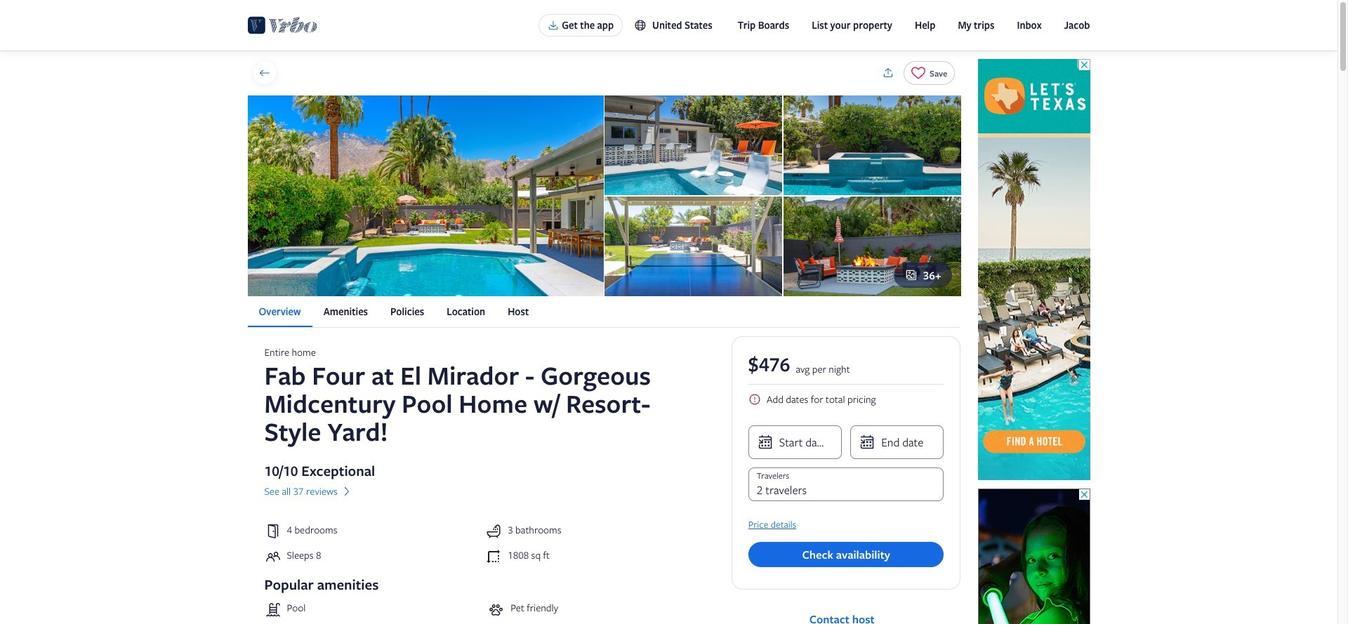 Task type: locate. For each thing, give the bounding box(es) containing it.
show all 36 images image
[[905, 269, 918, 282]]

0 vertical spatial small image
[[634, 19, 647, 32]]

1 horizontal spatial small image
[[749, 393, 761, 406]]

2 list item from the left
[[488, 602, 706, 619]]

1 horizontal spatial list item
[[488, 602, 706, 619]]

see all properties image
[[258, 67, 271, 79]]

0 horizontal spatial list item
[[264, 602, 483, 619]]

small image
[[634, 19, 647, 32], [749, 393, 761, 406]]

0 horizontal spatial small image
[[634, 19, 647, 32]]

list item
[[264, 602, 483, 619], [488, 602, 706, 619]]

share image
[[882, 67, 895, 79]]

tanning deck with ledge loungers image
[[605, 96, 782, 195]]

firepit lounge at the fab four at el mirador image
[[784, 197, 961, 296]]

list
[[248, 296, 961, 327]]



Task type: describe. For each thing, give the bounding box(es) containing it.
vrbo logo image
[[248, 14, 317, 37]]

1 vertical spatial small image
[[749, 393, 761, 406]]

integrated waterfall spa at the fab four image
[[784, 96, 961, 195]]

download the app button image
[[548, 20, 559, 31]]

medium image
[[341, 485, 353, 498]]

1 list item from the left
[[264, 602, 483, 619]]

ping pong in the shade image
[[605, 197, 782, 296]]

the fab four at el mirador image
[[248, 96, 604, 296]]



Task type: vqa. For each thing, say whether or not it's contained in the screenshot.
Tanning Deck with Ledge Loungers image
yes



